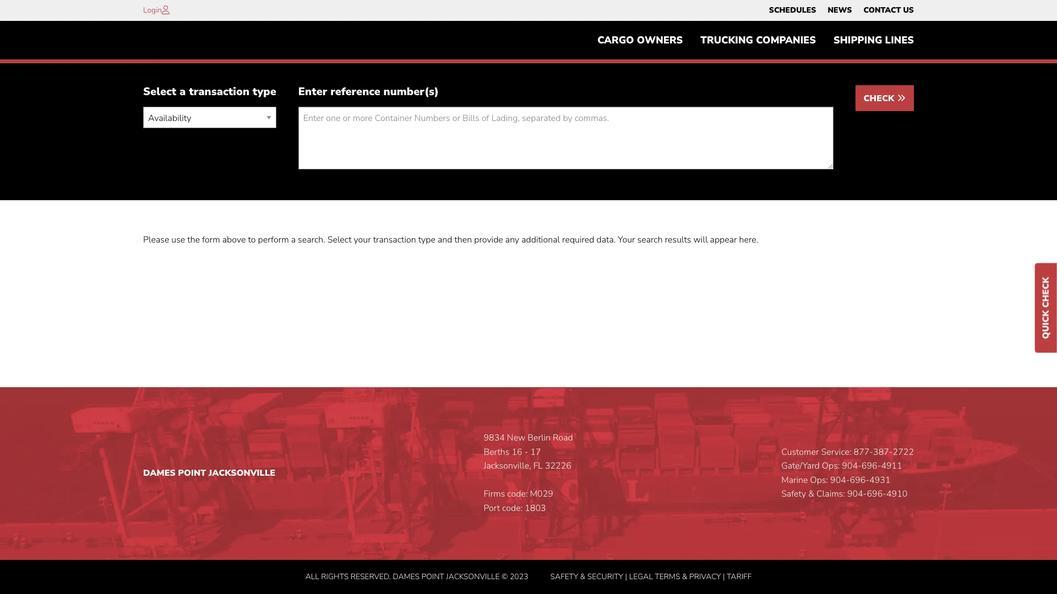 Task type: vqa. For each thing, say whether or not it's contained in the screenshot.
any
yes



Task type: locate. For each thing, give the bounding box(es) containing it.
safety
[[782, 489, 807, 501], [551, 572, 579, 583]]

contact
[[864, 5, 902, 15]]

check inside quick check link
[[1041, 277, 1053, 308]]

2 | from the left
[[723, 572, 725, 583]]

0 horizontal spatial |
[[626, 572, 628, 583]]

cargo
[[598, 34, 634, 47]]

0 vertical spatial jacksonville
[[209, 468, 276, 480]]

904- right claims: on the bottom right
[[848, 489, 867, 501]]

transaction
[[189, 84, 250, 99], [373, 234, 416, 246]]

above
[[222, 234, 246, 246]]

1 vertical spatial code:
[[502, 503, 523, 515]]

&
[[809, 489, 815, 501], [581, 572, 586, 583], [683, 572, 688, 583]]

1 horizontal spatial jacksonville
[[446, 572, 500, 583]]

customer
[[782, 447, 820, 459]]

contact us
[[864, 5, 915, 15]]

type
[[253, 84, 276, 99], [419, 234, 436, 246]]

code: right port on the left bottom of the page
[[502, 503, 523, 515]]

berths
[[484, 447, 510, 459]]

& left 'security'
[[581, 572, 586, 583]]

1 horizontal spatial type
[[419, 234, 436, 246]]

©
[[502, 572, 508, 583]]

ops: down service:
[[822, 461, 840, 473]]

code:
[[508, 489, 528, 501], [502, 503, 523, 515]]

0 horizontal spatial safety
[[551, 572, 579, 583]]

footer containing 9834 new berlin road
[[0, 388, 1058, 595]]

menu bar down "schedules" link
[[589, 29, 923, 51]]

ops:
[[822, 461, 840, 473], [811, 475, 829, 487]]

customer service: 877-387-2722 gate/yard ops: 904-696-4911 marine ops: 904-696-4931 safety & claims: 904-696-4910
[[782, 447, 915, 501]]

shipping lines link
[[825, 29, 923, 51]]

menu bar containing cargo owners
[[589, 29, 923, 51]]

will
[[694, 234, 708, 246]]

1 vertical spatial jacksonville
[[446, 572, 500, 583]]

tariff link
[[727, 572, 752, 583]]

1 vertical spatial dames
[[393, 572, 420, 583]]

1 vertical spatial safety
[[551, 572, 579, 583]]

search
[[638, 234, 663, 246]]

login
[[143, 5, 162, 15]]

1 horizontal spatial select
[[328, 234, 352, 246]]

0 vertical spatial menu bar
[[764, 3, 920, 18]]

trucking companies link
[[692, 29, 825, 51]]

0 horizontal spatial jacksonville
[[209, 468, 276, 480]]

0 vertical spatial ops:
[[822, 461, 840, 473]]

to
[[248, 234, 256, 246]]

9834 new berlin road berths 16 - 17 jacksonville, fl 32226
[[484, 432, 573, 473]]

0 vertical spatial type
[[253, 84, 276, 99]]

& left claims: on the bottom right
[[809, 489, 815, 501]]

1 vertical spatial transaction
[[373, 234, 416, 246]]

footer
[[0, 388, 1058, 595]]

696-
[[862, 461, 882, 473], [850, 475, 870, 487], [867, 489, 887, 501]]

dames
[[143, 468, 176, 480], [393, 572, 420, 583]]

0 vertical spatial safety
[[782, 489, 807, 501]]

login link
[[143, 5, 162, 15]]

results
[[665, 234, 692, 246]]

0 horizontal spatial a
[[180, 84, 186, 99]]

1 vertical spatial point
[[422, 572, 444, 583]]

angle double right image
[[897, 94, 906, 103]]

1803
[[525, 503, 546, 515]]

0 horizontal spatial select
[[143, 84, 177, 99]]

legal terms & privacy link
[[630, 572, 721, 583]]

1 horizontal spatial safety
[[782, 489, 807, 501]]

jacksonville
[[209, 468, 276, 480], [446, 572, 500, 583]]

| left tariff link
[[723, 572, 725, 583]]

904- up claims: on the bottom right
[[831, 475, 850, 487]]

news
[[828, 5, 852, 15]]

privacy
[[690, 572, 721, 583]]

ops: up claims: on the bottom right
[[811, 475, 829, 487]]

port
[[484, 503, 500, 515]]

check button
[[856, 86, 915, 111]]

0 vertical spatial check
[[864, 93, 897, 105]]

type left enter
[[253, 84, 276, 99]]

here.
[[740, 234, 759, 246]]

service:
[[822, 447, 852, 459]]

0 vertical spatial dames
[[143, 468, 176, 480]]

1 vertical spatial a
[[291, 234, 296, 246]]

m029
[[530, 489, 554, 501]]

us
[[904, 5, 915, 15]]

code: up 1803
[[508, 489, 528, 501]]

0 vertical spatial transaction
[[189, 84, 250, 99]]

claims:
[[817, 489, 846, 501]]

1 horizontal spatial point
[[422, 572, 444, 583]]

904-
[[843, 461, 862, 473], [831, 475, 850, 487], [848, 489, 867, 501]]

4910
[[887, 489, 908, 501]]

904- down 877- at the bottom
[[843, 461, 862, 473]]

then
[[455, 234, 472, 246]]

menu bar
[[764, 3, 920, 18], [589, 29, 923, 51]]

2 horizontal spatial &
[[809, 489, 815, 501]]

check
[[864, 93, 897, 105], [1041, 277, 1053, 308]]

387-
[[874, 447, 893, 459]]

any
[[506, 234, 520, 246]]

17
[[531, 447, 541, 459]]

& inside the customer service: 877-387-2722 gate/yard ops: 904-696-4911 marine ops: 904-696-4931 safety & claims: 904-696-4910
[[809, 489, 815, 501]]

1 horizontal spatial a
[[291, 234, 296, 246]]

9834
[[484, 432, 505, 445]]

provide
[[474, 234, 503, 246]]

1 horizontal spatial |
[[723, 572, 725, 583]]

the
[[187, 234, 200, 246]]

safety down marine
[[782, 489, 807, 501]]

a
[[180, 84, 186, 99], [291, 234, 296, 246]]

0 horizontal spatial dames
[[143, 468, 176, 480]]

1 vertical spatial check
[[1041, 277, 1053, 308]]

menu bar up shipping
[[764, 3, 920, 18]]

please
[[143, 234, 169, 246]]

| left legal
[[626, 572, 628, 583]]

0 vertical spatial point
[[178, 468, 206, 480]]

berlin
[[528, 432, 551, 445]]

1 horizontal spatial check
[[1041, 277, 1053, 308]]

0 horizontal spatial check
[[864, 93, 897, 105]]

select
[[143, 84, 177, 99], [328, 234, 352, 246]]

0 vertical spatial a
[[180, 84, 186, 99]]

|
[[626, 572, 628, 583], [723, 572, 725, 583]]

point
[[178, 468, 206, 480], [422, 572, 444, 583]]

& right terms
[[683, 572, 688, 583]]

type left and
[[419, 234, 436, 246]]

safety left 'security'
[[551, 572, 579, 583]]

0 horizontal spatial point
[[178, 468, 206, 480]]

1 vertical spatial menu bar
[[589, 29, 923, 51]]

1 vertical spatial ops:
[[811, 475, 829, 487]]

0 horizontal spatial type
[[253, 84, 276, 99]]

reference
[[331, 84, 381, 99]]

2722
[[893, 447, 915, 459]]

data.
[[597, 234, 616, 246]]



Task type: describe. For each thing, give the bounding box(es) containing it.
additional
[[522, 234, 560, 246]]

dames point jacksonville
[[143, 468, 276, 480]]

schedules
[[770, 5, 817, 15]]

shipping
[[834, 34, 883, 47]]

rights
[[321, 572, 349, 583]]

-
[[525, 447, 529, 459]]

legal
[[630, 572, 653, 583]]

lines
[[886, 34, 915, 47]]

menu bar containing schedules
[[764, 3, 920, 18]]

use
[[172, 234, 185, 246]]

terms
[[655, 572, 681, 583]]

1 vertical spatial 696-
[[850, 475, 870, 487]]

all rights reserved. dames point jacksonville © 2023
[[306, 572, 529, 583]]

safety inside the customer service: 877-387-2722 gate/yard ops: 904-696-4911 marine ops: 904-696-4931 safety & claims: 904-696-4910
[[782, 489, 807, 501]]

0 horizontal spatial transaction
[[189, 84, 250, 99]]

4911
[[882, 461, 903, 473]]

0 vertical spatial code:
[[508, 489, 528, 501]]

0 horizontal spatial &
[[581, 572, 586, 583]]

Enter reference number(s) text field
[[299, 107, 834, 170]]

gate/yard
[[782, 461, 820, 473]]

cargo owners
[[598, 34, 683, 47]]

shipping lines
[[834, 34, 915, 47]]

firms
[[484, 489, 505, 501]]

firms code:  m029 port code:  1803
[[484, 489, 554, 515]]

quick check link
[[1036, 264, 1058, 353]]

enter reference number(s)
[[299, 84, 439, 99]]

new
[[507, 432, 526, 445]]

search.
[[298, 234, 325, 246]]

4931
[[870, 475, 891, 487]]

contact us link
[[864, 3, 915, 18]]

32226
[[545, 461, 572, 473]]

security
[[588, 572, 624, 583]]

1 vertical spatial type
[[419, 234, 436, 246]]

quick
[[1041, 311, 1053, 340]]

safety & security link
[[551, 572, 624, 583]]

0 vertical spatial select
[[143, 84, 177, 99]]

news link
[[828, 3, 852, 18]]

select a transaction type
[[143, 84, 276, 99]]

please use the form above to perform a search. select your transaction type and then provide any additional required data. your search results will appear here.
[[143, 234, 759, 246]]

marine
[[782, 475, 808, 487]]

road
[[553, 432, 573, 445]]

2 vertical spatial 696-
[[867, 489, 887, 501]]

quick check
[[1041, 277, 1053, 340]]

enter
[[299, 84, 327, 99]]

1 horizontal spatial dames
[[393, 572, 420, 583]]

1 | from the left
[[626, 572, 628, 583]]

reserved.
[[351, 572, 391, 583]]

and
[[438, 234, 453, 246]]

your
[[354, 234, 371, 246]]

number(s)
[[384, 84, 439, 99]]

16
[[512, 447, 523, 459]]

perform
[[258, 234, 289, 246]]

fl
[[534, 461, 543, 473]]

trucking
[[701, 34, 754, 47]]

jacksonville,
[[484, 461, 531, 473]]

1 vertical spatial 904-
[[831, 475, 850, 487]]

0 vertical spatial 696-
[[862, 461, 882, 473]]

tariff
[[727, 572, 752, 583]]

all
[[306, 572, 319, 583]]

2 vertical spatial 904-
[[848, 489, 867, 501]]

2023
[[510, 572, 529, 583]]

form
[[202, 234, 220, 246]]

trucking companies
[[701, 34, 816, 47]]

safety & security | legal terms & privacy | tariff
[[551, 572, 752, 583]]

877-
[[854, 447, 874, 459]]

schedules link
[[770, 3, 817, 18]]

companies
[[757, 34, 816, 47]]

check inside check button
[[864, 93, 897, 105]]

1 vertical spatial select
[[328, 234, 352, 246]]

owners
[[637, 34, 683, 47]]

1 horizontal spatial &
[[683, 572, 688, 583]]

1 horizontal spatial transaction
[[373, 234, 416, 246]]

0 vertical spatial 904-
[[843, 461, 862, 473]]

your
[[618, 234, 636, 246]]

user image
[[162, 6, 170, 14]]

required
[[563, 234, 595, 246]]

cargo owners link
[[589, 29, 692, 51]]

appear
[[710, 234, 737, 246]]



